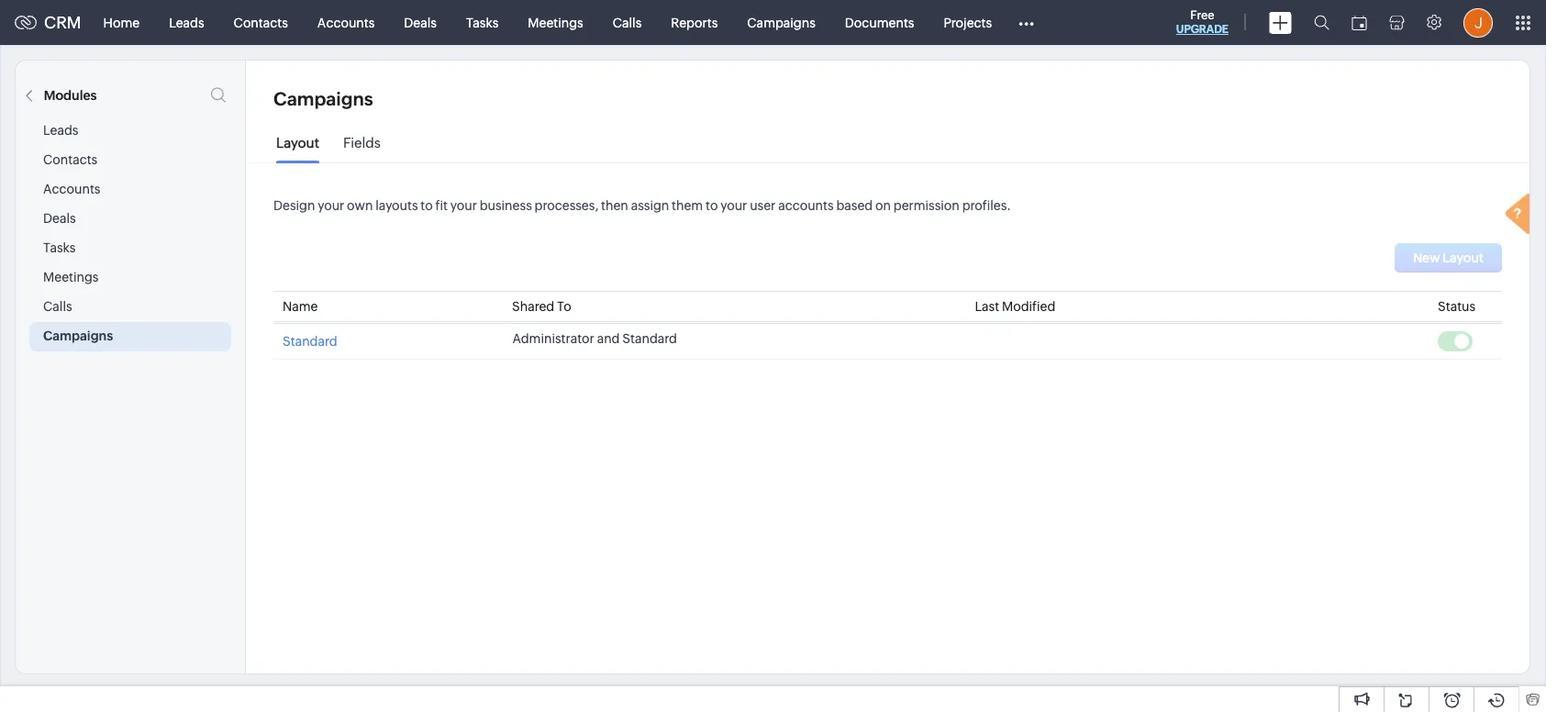Task type: describe. For each thing, give the bounding box(es) containing it.
modules
[[44, 88, 97, 103]]

profiles.
[[962, 198, 1011, 213]]

calendar image
[[1352, 15, 1368, 30]]

profile image
[[1464, 8, 1493, 37]]

shared
[[512, 299, 555, 314]]

design your own layouts to fit your business processes, then assign them to your user accounts based on permission profiles.
[[274, 198, 1011, 213]]

status
[[1438, 299, 1476, 314]]

crm link
[[15, 13, 81, 32]]

design
[[274, 198, 315, 213]]

reports
[[671, 15, 718, 30]]

projects
[[944, 15, 992, 30]]

layout link
[[276, 135, 319, 164]]

layouts
[[376, 198, 418, 213]]

business
[[480, 198, 532, 213]]

1 horizontal spatial campaigns
[[274, 88, 373, 109]]

meetings link
[[513, 0, 598, 45]]

crm
[[44, 13, 81, 32]]

name
[[283, 299, 318, 314]]

on
[[876, 198, 891, 213]]

processes,
[[535, 198, 599, 213]]

documents
[[845, 15, 915, 30]]

tasks link
[[452, 0, 513, 45]]

create menu element
[[1258, 0, 1303, 45]]

1 your from the left
[[318, 198, 344, 213]]

last modified
[[975, 299, 1056, 314]]

profile element
[[1453, 0, 1504, 45]]

Other Modules field
[[1007, 8, 1046, 37]]

1 to from the left
[[421, 198, 433, 213]]

2 your from the left
[[450, 198, 477, 213]]

1 vertical spatial accounts
[[43, 182, 100, 196]]

free
[[1191, 8, 1215, 22]]

standard link
[[283, 331, 337, 349]]

0 vertical spatial accounts
[[317, 15, 375, 30]]

0 horizontal spatial deals
[[43, 211, 76, 226]]

accounts
[[778, 198, 834, 213]]

2 to from the left
[[706, 198, 718, 213]]

own
[[347, 198, 373, 213]]

campaigns link
[[733, 0, 830, 45]]

2 vertical spatial campaigns
[[43, 329, 113, 343]]

0 vertical spatial leads
[[169, 15, 204, 30]]

fit
[[436, 198, 448, 213]]

calls link
[[598, 0, 657, 45]]

fields link
[[343, 135, 381, 164]]

shared to
[[512, 299, 572, 314]]

to
[[557, 299, 572, 314]]

0 horizontal spatial standard
[[283, 334, 337, 349]]

0 vertical spatial contacts
[[234, 15, 288, 30]]

0 horizontal spatial leads
[[43, 123, 78, 138]]

1 horizontal spatial standard
[[623, 331, 677, 346]]

and
[[597, 331, 620, 346]]

leads link
[[154, 0, 219, 45]]



Task type: locate. For each thing, give the bounding box(es) containing it.
standard
[[623, 331, 677, 346], [283, 334, 337, 349]]

then
[[601, 198, 629, 213]]

campaigns
[[747, 15, 816, 30], [274, 88, 373, 109], [43, 329, 113, 343]]

free upgrade
[[1176, 8, 1229, 36]]

layout
[[276, 135, 319, 151]]

your
[[318, 198, 344, 213], [450, 198, 477, 213], [721, 198, 747, 213]]

create menu image
[[1269, 11, 1292, 34]]

0 horizontal spatial accounts
[[43, 182, 100, 196]]

calls
[[613, 15, 642, 30], [43, 299, 72, 314]]

1 horizontal spatial your
[[450, 198, 477, 213]]

1 horizontal spatial deals
[[404, 15, 437, 30]]

0 horizontal spatial campaigns
[[43, 329, 113, 343]]

home link
[[89, 0, 154, 45]]

fields
[[343, 135, 381, 151]]

1 horizontal spatial calls
[[613, 15, 642, 30]]

permission
[[894, 198, 960, 213]]

3 your from the left
[[721, 198, 747, 213]]

1 horizontal spatial accounts
[[317, 15, 375, 30]]

1 horizontal spatial leads
[[169, 15, 204, 30]]

accounts link
[[303, 0, 389, 45]]

administrator
[[513, 331, 595, 346]]

last
[[975, 299, 1000, 314]]

meetings
[[528, 15, 583, 30], [43, 270, 99, 285]]

projects link
[[929, 0, 1007, 45]]

1 vertical spatial leads
[[43, 123, 78, 138]]

documents link
[[830, 0, 929, 45]]

them
[[672, 198, 703, 213]]

1 horizontal spatial tasks
[[466, 15, 499, 30]]

0 horizontal spatial tasks
[[43, 240, 76, 255]]

leads down modules
[[43, 123, 78, 138]]

0 horizontal spatial calls
[[43, 299, 72, 314]]

standard down name
[[283, 334, 337, 349]]

deals
[[404, 15, 437, 30], [43, 211, 76, 226]]

campaigns inside campaigns link
[[747, 15, 816, 30]]

1 horizontal spatial to
[[706, 198, 718, 213]]

accounts
[[317, 15, 375, 30], [43, 182, 100, 196]]

leads
[[169, 15, 204, 30], [43, 123, 78, 138]]

0 vertical spatial meetings
[[528, 15, 583, 30]]

tasks
[[466, 15, 499, 30], [43, 240, 76, 255]]

0 horizontal spatial your
[[318, 198, 344, 213]]

contacts down modules
[[43, 152, 98, 167]]

upgrade
[[1176, 23, 1229, 36]]

contacts link
[[219, 0, 303, 45]]

contacts right the leads link
[[234, 15, 288, 30]]

0 vertical spatial tasks
[[466, 15, 499, 30]]

to left fit
[[421, 198, 433, 213]]

1 vertical spatial contacts
[[43, 152, 98, 167]]

leads right home 'link'
[[169, 15, 204, 30]]

0 vertical spatial campaigns
[[747, 15, 816, 30]]

1 vertical spatial deals
[[43, 211, 76, 226]]

modified
[[1002, 299, 1056, 314]]

1 horizontal spatial contacts
[[234, 15, 288, 30]]

reports link
[[657, 0, 733, 45]]

standard right and
[[623, 331, 677, 346]]

1 vertical spatial tasks
[[43, 240, 76, 255]]

1 horizontal spatial meetings
[[528, 15, 583, 30]]

your left 'user'
[[721, 198, 747, 213]]

your right fit
[[450, 198, 477, 213]]

search element
[[1303, 0, 1341, 45]]

to
[[421, 198, 433, 213], [706, 198, 718, 213]]

1 vertical spatial meetings
[[43, 270, 99, 285]]

home
[[103, 15, 140, 30]]

administrator and standard
[[513, 331, 677, 346]]

search image
[[1314, 15, 1330, 30]]

0 horizontal spatial contacts
[[43, 152, 98, 167]]

0 horizontal spatial to
[[421, 198, 433, 213]]

2 horizontal spatial your
[[721, 198, 747, 213]]

None button
[[1395, 243, 1502, 273]]

deals link
[[389, 0, 452, 45]]

your left own
[[318, 198, 344, 213]]

1 vertical spatial calls
[[43, 299, 72, 314]]

0 vertical spatial calls
[[613, 15, 642, 30]]

assign
[[631, 198, 669, 213]]

user
[[750, 198, 776, 213]]

2 horizontal spatial campaigns
[[747, 15, 816, 30]]

1 vertical spatial campaigns
[[274, 88, 373, 109]]

to right them
[[706, 198, 718, 213]]

0 horizontal spatial meetings
[[43, 270, 99, 285]]

0 vertical spatial deals
[[404, 15, 437, 30]]

based
[[836, 198, 873, 213]]

contacts
[[234, 15, 288, 30], [43, 152, 98, 167]]

meetings inside 'meetings' "link"
[[528, 15, 583, 30]]



Task type: vqa. For each thing, say whether or not it's contained in the screenshot.
Deals "link"
yes



